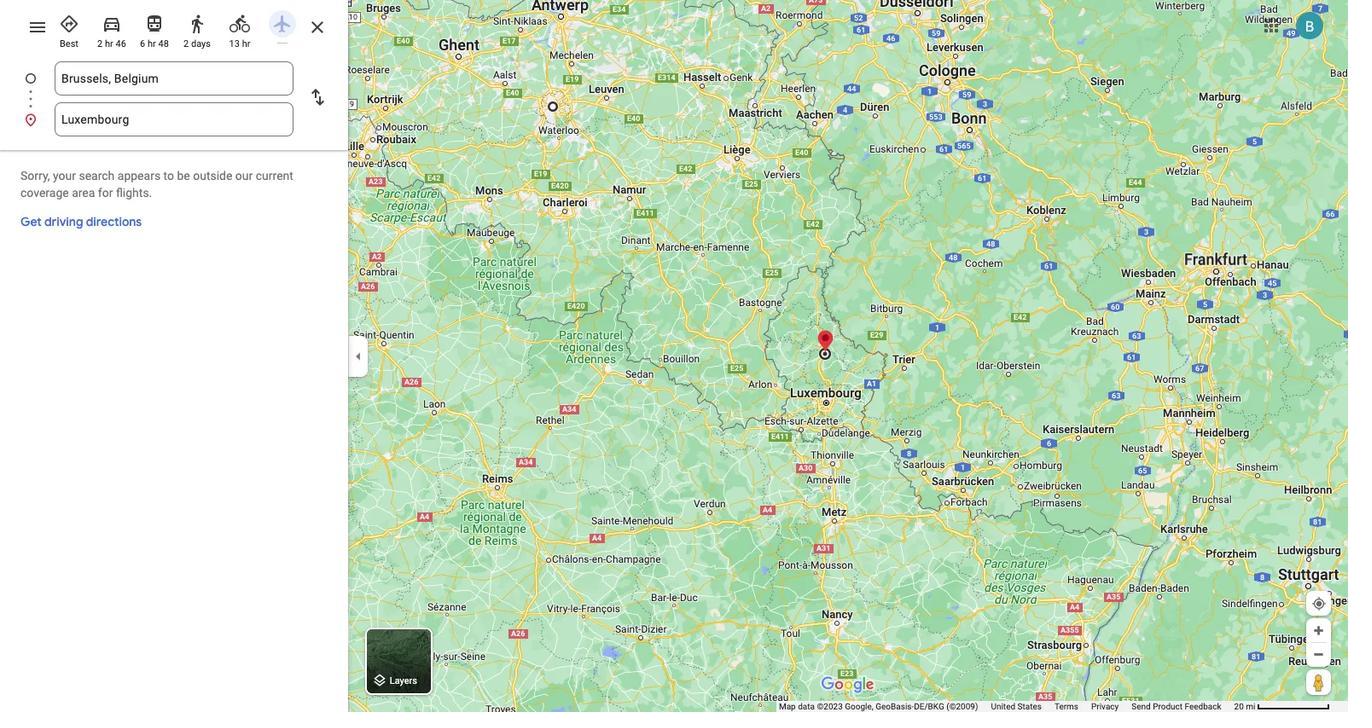 Task type: vqa. For each thing, say whether or not it's contained in the screenshot.
coverage
yes



Task type: locate. For each thing, give the bounding box(es) containing it.
2 inside option
[[97, 38, 103, 50]]

area
[[72, 186, 95, 200]]

20 mi
[[1235, 703, 1256, 712]]

mi
[[1247, 703, 1256, 712]]

©2023
[[817, 703, 843, 712]]

hr
[[105, 38, 113, 50], [148, 38, 156, 50], [242, 38, 250, 50]]

6 hr 48
[[140, 38, 169, 50]]

show your location image
[[1312, 597, 1327, 612]]

footer inside google maps element
[[779, 702, 1235, 713]]

3 hr from the left
[[242, 38, 250, 50]]

list item down 48
[[0, 61, 348, 116]]

13
[[229, 38, 240, 50]]

driving image
[[102, 14, 122, 34]]

None field
[[61, 61, 287, 96], [61, 102, 287, 137]]

2 none field from the top
[[61, 102, 287, 137]]

walking image
[[187, 14, 207, 34]]

2 left days
[[184, 38, 189, 50]]

hr left 46
[[105, 38, 113, 50]]

zoom in image
[[1313, 625, 1326, 638]]

2 inside radio
[[184, 38, 189, 50]]

Best radio
[[51, 7, 87, 50]]

13 hr
[[229, 38, 250, 50]]

2 2 from the left
[[184, 38, 189, 50]]

reverse starting point and destination image
[[307, 87, 328, 108]]

2 for 2 hr 46
[[97, 38, 103, 50]]

1 hr from the left
[[105, 38, 113, 50]]

1 2 from the left
[[97, 38, 103, 50]]

2
[[97, 38, 103, 50], [184, 38, 189, 50]]

directions
[[86, 214, 142, 230]]

footer containing map data ©2023 google, geobasis-de/bkg (©2009)
[[779, 702, 1235, 713]]

2 hr from the left
[[148, 38, 156, 50]]

terms
[[1055, 703, 1079, 712]]

for
[[98, 186, 113, 200]]

sorry,
[[20, 169, 50, 183]]

48
[[158, 38, 169, 50]]

hr right 13
[[242, 38, 250, 50]]

1 horizontal spatial 2
[[184, 38, 189, 50]]

0 vertical spatial none field
[[61, 61, 287, 96]]

2 hr 46
[[97, 38, 126, 50]]

united states
[[991, 703, 1042, 712]]

list item
[[0, 61, 348, 116], [0, 102, 348, 137]]

none field down 48
[[61, 61, 287, 96]]

1 horizontal spatial hr
[[148, 38, 156, 50]]

0 horizontal spatial 2
[[97, 38, 103, 50]]

2 hr 46 radio
[[94, 7, 130, 50]]

zoom out image
[[1313, 649, 1326, 662]]

list
[[0, 61, 348, 137]]

2 days
[[184, 38, 211, 50]]

send product feedback button
[[1132, 702, 1222, 713]]

map data ©2023 google, geobasis-de/bkg (©2009)
[[779, 703, 979, 712]]

google maps element
[[0, 0, 1349, 713]]

coverage
[[20, 186, 69, 200]]

hr right "6"
[[148, 38, 156, 50]]

our
[[235, 169, 253, 183]]

1 vertical spatial none field
[[61, 102, 287, 137]]

hr inside option
[[105, 38, 113, 50]]

list inside google maps element
[[0, 61, 348, 137]]

states
[[1018, 703, 1042, 712]]

search
[[79, 169, 115, 183]]

1 none field from the top
[[61, 61, 287, 96]]

geobasis-
[[876, 703, 914, 712]]

be
[[177, 169, 190, 183]]

none field down the starting point brussels, belgium field
[[61, 102, 287, 137]]

13 hr radio
[[222, 7, 258, 50]]

footer
[[779, 702, 1235, 713]]

cycling image
[[230, 14, 250, 34]]

hr for 48
[[148, 38, 156, 50]]

none field destination luxembourg
[[61, 102, 287, 137]]

0 horizontal spatial hr
[[105, 38, 113, 50]]

46
[[116, 38, 126, 50]]

flights image
[[272, 14, 293, 34]]

2 left 46
[[97, 38, 103, 50]]

none field the starting point brussels, belgium
[[61, 61, 287, 96]]

list item down the starting point brussels, belgium field
[[0, 102, 348, 137]]

show street view coverage image
[[1307, 670, 1332, 696]]

None radio
[[265, 7, 300, 44]]

2 horizontal spatial hr
[[242, 38, 250, 50]]



Task type: describe. For each thing, give the bounding box(es) containing it.
driving
[[44, 214, 83, 230]]

united
[[991, 703, 1016, 712]]

Destination Luxembourg field
[[61, 109, 287, 130]]

google,
[[845, 703, 874, 712]]

current
[[256, 169, 294, 183]]

data
[[798, 703, 815, 712]]

6
[[140, 38, 145, 50]]

your
[[53, 169, 76, 183]]

collapse side panel image
[[349, 347, 368, 366]]

appears
[[118, 169, 161, 183]]

20
[[1235, 703, 1245, 712]]

product
[[1153, 703, 1183, 712]]

sorry, your search appears to be outside our current coverage area for flights.
[[20, 169, 294, 200]]

to
[[164, 169, 174, 183]]

send
[[1132, 703, 1151, 712]]

20 mi button
[[1235, 703, 1331, 712]]

2 list item from the top
[[0, 102, 348, 137]]

hr for 46
[[105, 38, 113, 50]]

6 hr 48 radio
[[137, 7, 172, 50]]

(©2009)
[[947, 703, 979, 712]]

de/bkg
[[914, 703, 945, 712]]

days
[[191, 38, 211, 50]]

directions main content
[[0, 0, 348, 713]]

send product feedback
[[1132, 703, 1222, 712]]

transit image
[[144, 14, 165, 34]]

best travel modes image
[[59, 14, 79, 34]]

get
[[20, 214, 42, 230]]

flights.
[[116, 186, 152, 200]]

google account: brad klo  
(klobrad84@gmail.com) image
[[1297, 12, 1324, 39]]

privacy
[[1092, 703, 1119, 712]]

map
[[779, 703, 796, 712]]

get driving directions
[[20, 214, 142, 230]]

Starting point Brussels, Belgium field
[[61, 68, 287, 89]]

2 days radio
[[179, 7, 215, 50]]

1 list item from the top
[[0, 61, 348, 116]]

close directions image
[[307, 17, 328, 38]]

terms button
[[1055, 702, 1079, 713]]

layers
[[390, 676, 417, 688]]

get driving directions button
[[20, 213, 142, 230]]

feedback
[[1185, 703, 1222, 712]]

outside
[[193, 169, 233, 183]]

best
[[60, 38, 79, 50]]

united states button
[[991, 702, 1042, 713]]

privacy button
[[1092, 702, 1119, 713]]

2 for 2 days
[[184, 38, 189, 50]]



